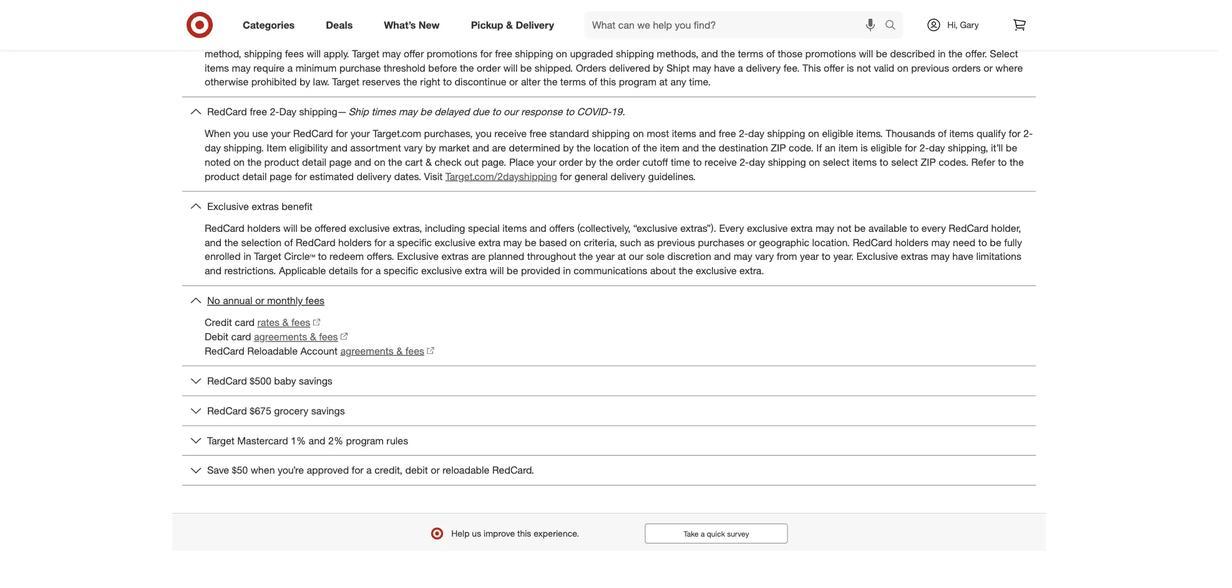 Task type: locate. For each thing, give the bounding box(es) containing it.
1 vertical spatial reloadable
[[247, 345, 298, 357]]

1 vertical spatial program
[[346, 435, 384, 447]]

not
[[857, 62, 871, 74], [837, 222, 852, 234]]

delivery
[[516, 19, 554, 31]]

methods,
[[657, 47, 699, 60]]

0 vertical spatial debit
[[462, 19, 485, 31]]

redcard inside when you use your redcard reloadable account, target debit card, target credit card or target™ mastercard® (each, a "redcard™") on target.com, you will receive free shipping on your target.com purchases. offer applies on standard shipping to all 50 states and the district of columbia as well as apo/fpo addresses and puerto rico. if you upgrade your shipping method, shipping fees will apply. target may offer promotions for free shipping on upgraded shipping methods, and the terms of those promotions will be described in the offer. select items may require a minimum purchase threshold before the order will be shipped. orders delivered by shipt may have a delivery fee. this offer is not valid on previous orders or where otherwise prohibited by law. target reserves the right to discontinue or alter the terms of this program at any time.
[[293, 19, 333, 31]]

0 horizontal spatial if
[[817, 142, 822, 154]]

0 vertical spatial not
[[857, 62, 871, 74]]

on down shipping.
[[233, 156, 245, 168]]

on down described
[[897, 62, 909, 74]]

page up estimated
[[329, 156, 352, 168]]

delivery inside when you use your redcard reloadable account, target debit card, target credit card or target™ mastercard® (each, a "redcard™") on target.com, you will receive free shipping on your target.com purchases. offer applies on standard shipping to all 50 states and the district of columbia as well as apo/fpo addresses and puerto rico. if you upgrade your shipping method, shipping fees will apply. target may offer promotions for free shipping on upgraded shipping methods, and the terms of those promotions will be described in the offer. select items may require a minimum purchase threshold before the order will be shipped. orders delivered by shipt may have a delivery fee. this offer is not valid on previous orders or where otherwise prohibited by law. target reserves the right to discontinue or alter the terms of this program at any time.
[[746, 62, 781, 74]]

extras down including
[[442, 251, 469, 263]]

extras,
[[393, 222, 422, 234]]

2 horizontal spatial holders
[[895, 236, 929, 249]]

a down apo/fpo
[[738, 62, 743, 74]]

eligible
[[822, 128, 854, 140], [871, 142, 902, 154]]

be
[[876, 47, 888, 60], [520, 62, 532, 74], [420, 106, 432, 118], [1006, 142, 1017, 154], [300, 222, 312, 234], [854, 222, 866, 234], [525, 236, 536, 249], [990, 236, 1002, 249], [507, 265, 518, 277]]

1 horizontal spatial program
[[619, 76, 657, 88]]

the up orders
[[949, 47, 963, 60]]

if left an
[[817, 142, 822, 154]]

1 use from the top
[[252, 19, 268, 31]]

0 vertical spatial are
[[492, 142, 506, 154]]

your up assortment
[[351, 128, 370, 140]]

rates
[[257, 317, 280, 329]]

1 horizontal spatial agreements & fees
[[340, 345, 424, 357]]

0 horizontal spatial eligible
[[822, 128, 854, 140]]

0 vertical spatial agreements
[[254, 331, 307, 343]]

of inside redcard holders will be offered exclusive extras, including special items and offers (collectively, "exclusive extras"). every exclusive extra may not be available to every redcard holder, and the selection of redcard holders for a specific exclusive extra may be based on criteria, such as previous purchases or geographic location. redcard holders may need to be fully enrolled in target circle™ to redeem offers. exclusive extras are planned throughout the year at our sole discretion and may vary from year to year. exclusive extras may have limitations and restrictions. applicable details for a specific exclusive extra will be provided in communications about the exclusive extra.
[[284, 236, 293, 249]]

use up the item
[[252, 128, 268, 140]]

1 vertical spatial vary
[[755, 251, 774, 263]]

location
[[594, 142, 629, 154]]

no
[[207, 295, 220, 307]]

1 vertical spatial this
[[517, 529, 531, 540]]

when inside when you use your redcard for your target.com purchases, you receive free standard shipping on most items and free 2-day shipping on eligible items. thousands of items qualify for 2- day shipping. item eligibility and assortment vary by market and are determined by the location of the item and the destination zip code. if an item is eligible for 2-day shipping, it'll be noted on the product detail page and on the cart & check out page. place your order by the order cutoff time to receive 2-day shipping on select items to select zip codes. refer to the product detail page for estimated delivery dates. visit
[[205, 128, 231, 140]]

extras down 'every'
[[901, 251, 928, 263]]

0 horizontal spatial vary
[[404, 142, 423, 154]]

promotions up before
[[427, 47, 478, 60]]

0 horizontal spatial not
[[837, 222, 852, 234]]

0 horizontal spatial credit
[[205, 317, 232, 329]]

where
[[996, 62, 1023, 74]]

exclusive
[[207, 200, 249, 213], [397, 251, 439, 263], [857, 251, 898, 263]]

when inside when you use your redcard reloadable account, target debit card, target credit card or target™ mastercard® (each, a "redcard™") on target.com, you will receive free shipping on your target.com purchases. offer applies on standard shipping to all 50 states and the district of columbia as well as apo/fpo addresses and puerto rico. if you upgrade your shipping method, shipping fees will apply. target may offer promotions for free shipping on upgraded shipping methods, and the terms of those promotions will be described in the offer. select items may require a minimum purchase threshold before the order will be shipped. orders delivered by shipt may have a delivery fee. this offer is not valid on previous orders or where otherwise prohibited by law. target reserves the right to discontinue or alter the terms of this program at any time.
[[205, 19, 231, 31]]

when for when you use your redcard for your target.com purchases, you receive free standard shipping on most items and free 2-day shipping on eligible items. thousands of items qualify for 2- day shipping. item eligibility and assortment vary by market and are determined by the location of the item and the destination zip code. if an item is eligible for 2-day shipping, it'll be noted on the product detail page and on the cart & check out page. place your order by the order cutoff time to receive 2-day shipping on select items to select zip codes. refer to the product detail page for estimated delivery dates. visit
[[205, 128, 231, 140]]

previous down described
[[911, 62, 949, 74]]

agreements right account
[[340, 345, 394, 357]]

destination
[[719, 142, 768, 154]]

extras").
[[681, 222, 717, 234]]

agreements down rates & fees
[[254, 331, 307, 343]]

specific down offers.
[[384, 265, 418, 277]]

use
[[252, 19, 268, 31], [252, 128, 268, 140]]

savings inside dropdown button
[[311, 405, 345, 417]]

redcard down 'debit card'
[[205, 345, 245, 357]]

0 vertical spatial page
[[329, 156, 352, 168]]

take
[[684, 530, 699, 539]]

of down orders
[[589, 76, 597, 88]]

0 vertical spatial at
[[659, 76, 668, 88]]

when up method,
[[205, 19, 231, 31]]

1 horizontal spatial delivery
[[611, 170, 646, 183]]

use inside when you use your redcard reloadable account, target debit card, target credit card or target™ mastercard® (each, a "redcard™") on target.com, you will receive free shipping on your target.com purchases. offer applies on standard shipping to all 50 states and the district of columbia as well as apo/fpo addresses and puerto rico. if you upgrade your shipping method, shipping fees will apply. target may offer promotions for free shipping on upgraded shipping methods, and the terms of those promotions will be described in the offer. select items may require a minimum purchase threshold before the order will be shipped. orders delivered by shipt may have a delivery fee. this offer is not valid on previous orders or where otherwise prohibited by law. target reserves the right to discontinue or alter the terms of this program at any time.
[[252, 19, 268, 31]]

use inside when you use your redcard for your target.com purchases, you receive free standard shipping on most items and free 2-day shipping on eligible items. thousands of items qualify for 2- day shipping. item eligibility and assortment vary by market and are determined by the location of the item and the destination zip code. if an item is eligible for 2-day shipping, it'll be noted on the product detail page and on the cart & check out page. place your order by the order cutoff time to receive 2-day shipping on select items to select zip codes. refer to the product detail page for estimated delivery dates. visit
[[252, 128, 268, 140]]

and up out
[[473, 142, 489, 154]]

discontinue
[[455, 76, 506, 88]]

agreements & fees for redcard reloadable account
[[340, 345, 424, 357]]

1 vertical spatial previous
[[657, 236, 695, 249]]

no annual or monthly fees
[[207, 295, 325, 307]]

fees for debit card
[[319, 331, 338, 343]]

at
[[659, 76, 668, 88], [618, 251, 626, 263]]

target up the states
[[515, 19, 542, 31]]

0 horizontal spatial zip
[[771, 142, 786, 154]]

0 horizontal spatial product
[[205, 170, 240, 183]]

on up shipped.
[[556, 47, 567, 60]]

1 select from the left
[[823, 156, 850, 168]]

1 horizontal spatial receive
[[705, 156, 737, 168]]

1 horizontal spatial detail
[[302, 156, 326, 168]]

1 horizontal spatial not
[[857, 62, 871, 74]]

0 vertical spatial program
[[619, 76, 657, 88]]

0 vertical spatial vary
[[404, 142, 423, 154]]

0 vertical spatial offer
[[404, 47, 424, 60]]

the
[[552, 33, 566, 45], [721, 47, 735, 60], [949, 47, 963, 60], [460, 62, 474, 74], [403, 76, 417, 88], [543, 76, 558, 88], [577, 142, 591, 154], [643, 142, 657, 154], [702, 142, 716, 154], [247, 156, 262, 168], [388, 156, 402, 168], [599, 156, 613, 168], [1010, 156, 1024, 168], [224, 236, 239, 249], [579, 251, 593, 263], [679, 265, 693, 277]]

savings for redcard $675 grocery savings
[[311, 405, 345, 417]]

$500
[[250, 375, 271, 387]]

or right card
[[599, 19, 608, 31]]

standard inside when you use your redcard for your target.com purchases, you receive free standard shipping on most items and free 2-day shipping on eligible items. thousands of items qualify for 2- day shipping. item eligibility and assortment vary by market and are determined by the location of the item and the destination zip code. if an item is eligible for 2-day shipping, it'll be noted on the product detail page and on the cart & check out page. place your order by the order cutoff time to receive 2-day shipping on select items to select zip codes. refer to the product detail page for estimated delivery dates. visit
[[550, 128, 589, 140]]

eligible down items.
[[871, 142, 902, 154]]

offer right this
[[824, 62, 844, 74]]

target
[[431, 19, 459, 31], [515, 19, 542, 31], [352, 47, 379, 60], [332, 76, 360, 88], [254, 251, 281, 263], [207, 435, 235, 447]]

savings inside dropdown button
[[299, 375, 333, 387]]

and up time
[[682, 142, 699, 154]]

holders down 'every'
[[895, 236, 929, 249]]

offer
[[404, 47, 424, 60], [824, 62, 844, 74]]

baby
[[274, 375, 296, 387]]

1 horizontal spatial item
[[839, 142, 858, 154]]

location.
[[812, 236, 850, 249]]

items down items.
[[853, 156, 877, 168]]

to down the it'll
[[998, 156, 1007, 168]]

1 horizontal spatial our
[[629, 251, 644, 263]]

general
[[575, 170, 608, 183]]

reloadable
[[336, 19, 386, 31], [247, 345, 298, 357]]

to
[[465, 33, 474, 45], [443, 76, 452, 88], [492, 106, 501, 118], [565, 106, 574, 118], [693, 156, 702, 168], [880, 156, 889, 168], [998, 156, 1007, 168], [910, 222, 919, 234], [978, 236, 987, 249], [318, 251, 327, 263], [822, 251, 831, 263]]

for down —
[[336, 128, 348, 140]]

2 promotions from the left
[[806, 47, 856, 60]]

when up noted
[[205, 128, 231, 140]]

items inside when you use your redcard reloadable account, target debit card, target credit card or target™ mastercard® (each, a "redcard™") on target.com, you will receive free shipping on your target.com purchases. offer applies on standard shipping to all 50 states and the district of columbia as well as apo/fpo addresses and puerto rico. if you upgrade your shipping method, shipping fees will apply. target may offer promotions for free shipping on upgraded shipping methods, and the terms of those promotions will be described in the offer. select items may require a minimum purchase threshold before the order will be shipped. orders delivered by shipt may have a delivery fee. this offer is not valid on previous orders or where otherwise prohibited by law. target reserves the right to discontinue or alter the terms of this program at any time.
[[205, 62, 229, 74]]

you
[[233, 19, 250, 31], [866, 19, 882, 31], [888, 33, 904, 45], [233, 128, 250, 140], [476, 128, 492, 140]]

you up method,
[[233, 19, 250, 31]]

0 horizontal spatial have
[[714, 62, 735, 74]]

agreements & fees link for debit card
[[254, 330, 348, 344]]

you're
[[278, 465, 304, 477]]

fees
[[285, 47, 304, 60], [306, 295, 325, 307], [291, 317, 310, 329], [319, 331, 338, 343], [406, 345, 424, 357]]

1 horizontal spatial at
[[659, 76, 668, 88]]

0 horizontal spatial extras
[[252, 200, 279, 213]]

at inside redcard holders will be offered exclusive extras, including special items and offers (collectively, "exclusive extras"). every exclusive extra may not be available to every redcard holder, and the selection of redcard holders for a specific exclusive extra may be based on criteria, such as previous purchases or geographic location. redcard holders may need to be fully enrolled in target circle™ to redeem offers. exclusive extras are planned throughout the year at our sole discretion and may vary from year to year. exclusive extras may have limitations and restrictions. applicable details for a specific exclusive extra will be provided in communications about the exclusive extra.
[[618, 251, 626, 263]]

exclusive down noted
[[207, 200, 249, 213]]

offers.
[[367, 251, 394, 263]]

2-
[[270, 106, 279, 118], [739, 128, 748, 140], [1024, 128, 1033, 140], [920, 142, 929, 154], [740, 156, 749, 168]]

what's new
[[384, 19, 440, 31]]

described
[[890, 47, 935, 60]]

on down 'offers'
[[570, 236, 581, 249]]

receive down destination in the right top of the page
[[705, 156, 737, 168]]

0 vertical spatial terms
[[738, 47, 764, 60]]

1 vertical spatial card
[[231, 331, 251, 343]]

redcard $500 baby savings
[[207, 375, 333, 387]]

target™
[[611, 19, 643, 31]]

select down an
[[823, 156, 850, 168]]

the up the "cutoff"
[[643, 142, 657, 154]]

card for debit card
[[231, 331, 251, 343]]

if right 'rico.'
[[880, 33, 885, 45]]

redcard inside when you use your redcard for your target.com purchases, you receive free standard shipping on most items and free 2-day shipping on eligible items. thousands of items qualify for 2- day shipping. item eligibility and assortment vary by market and are determined by the location of the item and the destination zip code. if an item is eligible for 2-day shipping, it'll be noted on the product detail page and on the cart & check out page. place your order by the order cutoff time to receive 2-day shipping on select items to select zip codes. refer to the product detail page for estimated delivery dates. visit
[[293, 128, 333, 140]]

delivery down the "cutoff"
[[611, 170, 646, 183]]

any
[[671, 76, 686, 88]]

1 horizontal spatial year
[[800, 251, 819, 263]]

extras left benefit at top
[[252, 200, 279, 213]]

apply.
[[324, 47, 349, 60]]

time
[[671, 156, 690, 168]]

rules
[[387, 435, 408, 447]]

free left gary
[[937, 19, 955, 31]]

by left shipt
[[653, 62, 664, 74]]

2 horizontal spatial exclusive
[[857, 251, 898, 263]]

for inside dropdown button
[[352, 465, 364, 477]]

card for credit card
[[235, 317, 255, 329]]

0 horizontal spatial previous
[[657, 236, 695, 249]]

& inside rates & fees link
[[282, 317, 289, 329]]

otherwise
[[205, 76, 249, 88]]

delivery inside when you use your redcard for your target.com purchases, you receive free standard shipping on most items and free 2-day shipping on eligible items. thousands of items qualify for 2- day shipping. item eligibility and assortment vary by market and are determined by the location of the item and the destination zip code. if an item is eligible for 2-day shipping, it'll be noted on the product detail page and on the cart & check out page. place your order by the order cutoff time to receive 2-day shipping on select items to select zip codes. refer to the product detail page for estimated delivery dates. visit
[[357, 170, 391, 183]]

credit
[[545, 19, 572, 31], [205, 317, 232, 329]]

target mastercard 1% and 2% program rules button
[[182, 426, 1036, 456]]

as right well
[[694, 33, 704, 45]]

details
[[329, 265, 358, 277]]

the down apo/fpo
[[721, 47, 735, 60]]

reloadable
[[443, 465, 490, 477]]

redcard inside dropdown button
[[207, 375, 247, 387]]

free down the 50
[[495, 47, 512, 60]]

items.
[[857, 128, 883, 140]]

1 vertical spatial agreements
[[340, 345, 394, 357]]

items up shipping,
[[950, 128, 974, 140]]

before
[[428, 62, 457, 74]]

1 horizontal spatial offer
[[824, 62, 844, 74]]

purchases
[[698, 236, 745, 249]]

2 vertical spatial receive
[[705, 156, 737, 168]]

on right applies
[[367, 33, 379, 45]]

such
[[620, 236, 641, 249]]

for down the eligibility
[[295, 170, 307, 183]]

year right from
[[800, 251, 819, 263]]

& inside when you use your redcard for your target.com purchases, you receive free standard shipping on most items and free 2-day shipping on eligible items. thousands of items qualify for 2- day shipping. item eligibility and assortment vary by market and are determined by the location of the item and the destination zip code. if an item is eligible for 2-day shipping, it'll be noted on the product detail page and on the cart & check out page. place your order by the order cutoff time to receive 2-day shipping on select items to select zip codes. refer to the product detail page for estimated delivery dates. visit
[[426, 156, 432, 168]]

items up planned
[[503, 222, 527, 234]]

reserves
[[362, 76, 401, 88]]

0 vertical spatial our
[[504, 106, 518, 118]]

and inside target mastercard 1% and 2% program rules 'dropdown button'
[[309, 435, 326, 447]]

order inside when you use your redcard reloadable account, target debit card, target credit card or target™ mastercard® (each, a "redcard™") on target.com, you will receive free shipping on your target.com purchases. offer applies on standard shipping to all 50 states and the district of columbia as well as apo/fpo addresses and puerto rico. if you upgrade your shipping method, shipping fees will apply. target may offer promotions for free shipping on upgraded shipping methods, and the terms of those promotions will be described in the offer. select items may require a minimum purchase threshold before the order will be shipped. orders delivered by shipt may have a delivery fee. this offer is not valid on previous orders or where otherwise prohibited by law. target reserves the right to discontinue or alter the terms of this program at any time.
[[477, 62, 501, 74]]

may
[[382, 47, 401, 60], [232, 62, 251, 74], [693, 62, 711, 74], [399, 106, 417, 118], [816, 222, 834, 234], [503, 236, 522, 249], [932, 236, 950, 249], [734, 251, 753, 263], [931, 251, 950, 263]]

qualify
[[977, 128, 1006, 140]]

0 horizontal spatial standard
[[382, 33, 421, 45]]

holders up redeem
[[338, 236, 372, 249]]

assortment
[[350, 142, 401, 154]]

1 horizontal spatial terms
[[738, 47, 764, 60]]

receive
[[902, 19, 934, 31], [495, 128, 527, 140], [705, 156, 737, 168]]

& for debit card
[[310, 331, 316, 343]]

0 horizontal spatial as
[[644, 236, 655, 249]]

"redcard™")
[[740, 19, 796, 31]]

1 vertical spatial credit
[[205, 317, 232, 329]]

for down all
[[480, 47, 492, 60]]

our
[[504, 106, 518, 118], [629, 251, 644, 263]]

0 horizontal spatial year
[[596, 251, 615, 263]]

1 horizontal spatial order
[[559, 156, 583, 168]]

mastercard
[[237, 435, 288, 447]]

apo/fpo
[[707, 33, 750, 45]]

1 vertical spatial our
[[629, 251, 644, 263]]

delivered
[[609, 62, 650, 74]]

2 horizontal spatial delivery
[[746, 62, 781, 74]]

rates & fees link
[[257, 316, 320, 330]]

your
[[271, 19, 290, 31], [1012, 19, 1032, 31], [947, 33, 966, 45], [271, 128, 290, 140], [351, 128, 370, 140], [537, 156, 556, 168]]

1 vertical spatial target.com
[[373, 128, 421, 140]]

0 horizontal spatial offer
[[404, 47, 424, 60]]

1 horizontal spatial is
[[861, 142, 868, 154]]

deals
[[326, 19, 353, 31]]

in down throughout
[[563, 265, 571, 277]]

columbia
[[615, 33, 658, 45]]

shipping.
[[224, 142, 264, 154]]

page down the item
[[270, 170, 292, 183]]

1 vertical spatial debit
[[205, 331, 229, 343]]

for right qualify
[[1009, 128, 1021, 140]]

is
[[847, 62, 854, 74], [861, 142, 868, 154]]

program inside 'dropdown button'
[[346, 435, 384, 447]]

determined
[[509, 142, 560, 154]]

free
[[937, 19, 955, 31], [495, 47, 512, 60], [250, 106, 267, 118], [530, 128, 547, 140], [719, 128, 736, 140]]

on down code.
[[809, 156, 820, 168]]

0 vertical spatial is
[[847, 62, 854, 74]]

& inside pickup & delivery link
[[506, 19, 513, 31]]

have inside redcard holders will be offered exclusive extras, including special items and offers (collectively, "exclusive extras"). every exclusive extra may not be available to every redcard holder, and the selection of redcard holders for a specific exclusive extra may be based on criteria, such as previous purchases or geographic location. redcard holders may need to be fully enrolled in target circle™ to redeem offers. exclusive extras are planned throughout the year at our sole discretion and may vary from year to year. exclusive extras may have limitations and restrictions. applicable details for a specific exclusive extra will be provided in communications about the exclusive extra.
[[953, 251, 974, 263]]

not up 'location.'
[[837, 222, 852, 234]]

0 horizontal spatial agreements
[[254, 331, 307, 343]]

savings up 2%
[[311, 405, 345, 417]]

target inside 'dropdown button'
[[207, 435, 235, 447]]

0 horizontal spatial reloadable
[[247, 345, 298, 357]]

specific down extras,
[[397, 236, 432, 249]]

2 year from the left
[[800, 251, 819, 263]]

2 horizontal spatial in
[[938, 47, 946, 60]]

redcard reloadable account
[[205, 345, 338, 357]]

use for when you use your redcard reloadable account, target debit card, target credit card or target™ mastercard® (each, a "redcard™") on target.com, you will receive free shipping on your target.com purchases. offer applies on standard shipping to all 50 states and the district of columbia as well as apo/fpo addresses and puerto rico. if you upgrade your shipping method, shipping fees will apply. target may offer promotions for free shipping on upgraded shipping methods, and the terms of those promotions will be described in the offer. select items may require a minimum purchase threshold before the order will be shipped. orders delivered by shipt may have a delivery fee. this offer is not valid on previous orders or where otherwise prohibited by law. target reserves the right to discontinue or alter the terms of this program at any time.
[[252, 19, 268, 31]]

0 horizontal spatial page
[[270, 170, 292, 183]]

items down method,
[[205, 62, 229, 74]]

1 horizontal spatial are
[[492, 142, 506, 154]]

or inside 'save $50 when you're approved for a credit, debit or reloadable redcard.' dropdown button
[[431, 465, 440, 477]]

take a quick survey
[[684, 530, 749, 539]]

0 horizontal spatial target.com
[[205, 33, 253, 45]]

0 vertical spatial have
[[714, 62, 735, 74]]

1 horizontal spatial promotions
[[806, 47, 856, 60]]

1 horizontal spatial this
[[600, 76, 616, 88]]

and up enrolled
[[205, 236, 222, 249]]

1 vertical spatial when
[[205, 128, 231, 140]]

0 vertical spatial previous
[[911, 62, 949, 74]]

of up circle™
[[284, 236, 293, 249]]

have down apo/fpo
[[714, 62, 735, 74]]

a inside dropdown button
[[366, 465, 372, 477]]

1 horizontal spatial product
[[264, 156, 299, 168]]

as down mastercard®
[[660, 33, 671, 45]]

2- down 'thousands'
[[920, 142, 929, 154]]

target.com up method,
[[205, 33, 253, 45]]

$675
[[250, 405, 271, 417]]

be up the alter
[[520, 62, 532, 74]]

2 use from the top
[[252, 128, 268, 140]]

redcard inside dropdown button
[[207, 405, 247, 417]]

the right refer
[[1010, 156, 1024, 168]]

previous inside redcard holders will be offered exclusive extras, including special items and offers (collectively, "exclusive extras"). every exclusive extra may not be available to every redcard holder, and the selection of redcard holders for a specific exclusive extra may be based on criteria, such as previous purchases or geographic location. redcard holders may need to be fully enrolled in target circle™ to redeem offers. exclusive extras are planned throughout the year at our sole discretion and may vary from year to year. exclusive extras may have limitations and restrictions. applicable details for a specific exclusive extra will be provided in communications about the exclusive extra.
[[657, 236, 695, 249]]

target.com down times at the top left of the page
[[373, 128, 421, 140]]

0 horizontal spatial exclusive
[[207, 200, 249, 213]]

0 vertical spatial when
[[205, 19, 231, 31]]

2 horizontal spatial receive
[[902, 19, 934, 31]]

not inside when you use your redcard reloadable account, target debit card, target credit card or target™ mastercard® (each, a "redcard™") on target.com, you will receive free shipping on your target.com purchases. offer applies on standard shipping to all 50 states and the district of columbia as well as apo/fpo addresses and puerto rico. if you upgrade your shipping method, shipping fees will apply. target may offer promotions for free shipping on upgraded shipping methods, and the terms of those promotions will be described in the offer. select items may require a minimum purchase threshold before the order will be shipped. orders delivered by shipt may have a delivery fee. this offer is not valid on previous orders or where otherwise prohibited by law. target reserves the right to discontinue or alter the terms of this program at any time.
[[857, 62, 871, 74]]

are inside when you use your redcard for your target.com purchases, you receive free standard shipping on most items and free 2-day shipping on eligible items. thousands of items qualify for 2- day shipping. item eligibility and assortment vary by market and are determined by the location of the item and the destination zip code. if an item is eligible for 2-day shipping, it'll be noted on the product detail page and on the cart & check out page. place your order by the order cutoff time to receive 2-day shipping on select items to select zip codes. refer to the product detail page for estimated delivery dates. visit
[[492, 142, 506, 154]]

agreements for debit card
[[254, 331, 307, 343]]

2 when from the top
[[205, 128, 231, 140]]

debit card
[[205, 331, 251, 343]]

redeem
[[330, 251, 364, 263]]

circle™
[[284, 251, 315, 263]]

search button
[[879, 11, 909, 41]]

as down the "exclusive
[[644, 236, 655, 249]]

when you use your redcard reloadable account, target debit card, target credit card or target™ mastercard® (each, a "redcard™") on target.com, you will receive free shipping on your target.com purchases. offer applies on standard shipping to all 50 states and the district of columbia as well as apo/fpo addresses and puerto rico. if you upgrade your shipping method, shipping fees will apply. target may offer promotions for free shipping on upgraded shipping methods, and the terms of those promotions will be described in the offer. select items may require a minimum purchase threshold before the order will be shipped. orders delivered by shipt may have a delivery fee. this offer is not valid on previous orders or where otherwise prohibited by law. target reserves the right to discontinue or alter the terms of this program at any time.
[[205, 19, 1032, 88]]

1 vertical spatial are
[[472, 251, 486, 263]]

our inside redcard holders will be offered exclusive extras, including special items and offers (collectively, "exclusive extras"). every exclusive extra may not be available to every redcard holder, and the selection of redcard holders for a specific exclusive extra may be based on criteria, such as previous purchases or geographic location. redcard holders may need to be fully enrolled in target circle™ to redeem offers. exclusive extras are planned throughout the year at our sole discretion and may vary from year to year. exclusive extras may have limitations and restrictions. applicable details for a specific exclusive extra will be provided in communications about the exclusive extra.
[[629, 251, 644, 263]]

market
[[439, 142, 470, 154]]

0 horizontal spatial are
[[472, 251, 486, 263]]

you up shipping.
[[233, 128, 250, 140]]

1 vertical spatial savings
[[311, 405, 345, 417]]

previous inside when you use your redcard reloadable account, target debit card, target credit card or target™ mastercard® (each, a "redcard™") on target.com, you will receive free shipping on your target.com purchases. offer applies on standard shipping to all 50 states and the district of columbia as well as apo/fpo addresses and puerto rico. if you upgrade your shipping method, shipping fees will apply. target may offer promotions for free shipping on upgraded shipping methods, and the terms of those promotions will be described in the offer. select items may require a minimum purchase threshold before the order will be shipped. orders delivered by shipt may have a delivery fee. this offer is not valid on previous orders or where otherwise prohibited by law. target reserves the right to discontinue or alter the terms of this program at any time.
[[911, 62, 949, 74]]

1 vertical spatial terms
[[560, 76, 586, 88]]

not inside redcard holders will be offered exclusive extras, including special items and offers (collectively, "exclusive extras"). every exclusive extra may not be available to every redcard holder, and the selection of redcard holders for a specific exclusive extra may be based on criteria, such as previous purchases or geographic location. redcard holders may need to be fully enrolled in target circle™ to redeem offers. exclusive extras are planned throughout the year at our sole discretion and may vary from year to year. exclusive extras may have limitations and restrictions. applicable details for a specific exclusive extra will be provided in communications about the exclusive extra.
[[837, 222, 852, 234]]

1 horizontal spatial extras
[[442, 251, 469, 263]]

1 when from the top
[[205, 19, 231, 31]]

your down determined
[[537, 156, 556, 168]]

0 horizontal spatial order
[[477, 62, 501, 74]]

use up purchases.
[[252, 19, 268, 31]]

standard down covid-
[[550, 128, 589, 140]]

thousands
[[886, 128, 935, 140]]

product down noted
[[205, 170, 240, 183]]

have down need
[[953, 251, 974, 263]]

order down location on the top of page
[[616, 156, 640, 168]]

extras inside dropdown button
[[252, 200, 279, 213]]

0 vertical spatial standard
[[382, 33, 421, 45]]

0 vertical spatial agreements & fees
[[254, 331, 338, 343]]

1 horizontal spatial agreements
[[340, 345, 394, 357]]

to down 'location.'
[[822, 251, 831, 263]]

2 item from the left
[[839, 142, 858, 154]]

0 horizontal spatial agreements & fees
[[254, 331, 338, 343]]

redcard down offered
[[296, 236, 336, 249]]

or up extra.
[[747, 236, 756, 249]]

addresses
[[753, 33, 800, 45]]

0 horizontal spatial select
[[823, 156, 850, 168]]

on up the addresses
[[799, 19, 810, 31]]

fully
[[1004, 236, 1022, 249]]

check
[[435, 156, 462, 168]]

0 vertical spatial target.com
[[205, 33, 253, 45]]

zip left 'codes.'
[[921, 156, 936, 168]]

0 vertical spatial detail
[[302, 156, 326, 168]]

for inside when you use your redcard reloadable account, target debit card, target credit card or target™ mastercard® (each, a "redcard™") on target.com, you will receive free shipping on your target.com purchases. offer applies on standard shipping to all 50 states and the district of columbia as well as apo/fpo addresses and puerto rico. if you upgrade your shipping method, shipping fees will apply. target may offer promotions for free shipping on upgraded shipping methods, and the terms of those promotions will be described in the offer. select items may require a minimum purchase threshold before the order will be shipped. orders delivered by shipt may have a delivery fee. this offer is not valid on previous orders or where otherwise prohibited by law. target reserves the right to discontinue or alter the terms of this program at any time.
[[480, 47, 492, 60]]



Task type: describe. For each thing, give the bounding box(es) containing it.
to left 'every'
[[910, 222, 919, 234]]

2 horizontal spatial extras
[[901, 251, 928, 263]]

categories
[[243, 19, 295, 31]]

1 vertical spatial specific
[[384, 265, 418, 277]]

0 horizontal spatial detail
[[242, 170, 267, 183]]

2- down destination in the right top of the page
[[740, 156, 749, 168]]

criteria,
[[584, 236, 617, 249]]

your up select
[[1012, 19, 1032, 31]]

$50
[[232, 465, 248, 477]]

prohibited
[[251, 76, 297, 88]]

standard inside when you use your redcard reloadable account, target debit card, target credit card or target™ mastercard® (each, a "redcard™") on target.com, you will receive free shipping on your target.com purchases. offer applies on standard shipping to all 50 states and the district of columbia as well as apo/fpo addresses and puerto rico. if you upgrade your shipping method, shipping fees will apply. target may offer promotions for free shipping on upgraded shipping methods, and the terms of those promotions will be described in the offer. select items may require a minimum purchase threshold before the order will be shipped. orders delivered by shipt may have a delivery fee. this offer is not valid on previous orders or where otherwise prohibited by law. target reserves the right to discontinue or alter the terms of this program at any time.
[[382, 33, 421, 45]]

agreements for redcard reloadable account
[[340, 345, 394, 357]]

for down offers.
[[361, 265, 373, 277]]

and down purchases on the right top
[[714, 251, 731, 263]]

to left covid-
[[565, 106, 574, 118]]

0 horizontal spatial holders
[[247, 222, 281, 234]]

and down delivery
[[533, 33, 549, 45]]

1 vertical spatial product
[[205, 170, 240, 183]]

your up the item
[[271, 128, 290, 140]]

1 horizontal spatial exclusive
[[397, 251, 439, 263]]

target up purchase
[[352, 47, 379, 60]]

holder,
[[992, 222, 1021, 234]]

well
[[674, 33, 691, 45]]

pickup & delivery link
[[460, 11, 570, 39]]

about
[[650, 265, 676, 277]]

restrictions.
[[224, 265, 276, 277]]

free up destination in the right top of the page
[[719, 128, 736, 140]]

What can we help you find? suggestions appear below search field
[[585, 11, 888, 39]]

a inside "button"
[[701, 530, 705, 539]]

and down apo/fpo
[[701, 47, 718, 60]]

codes.
[[939, 156, 969, 168]]

will down planned
[[490, 265, 504, 277]]

"exclusive
[[633, 222, 678, 234]]

receive inside when you use your redcard reloadable account, target debit card, target credit card or target™ mastercard® (each, a "redcard™") on target.com, you will receive free shipping on your target.com purchases. offer applies on standard shipping to all 50 states and the district of columbia as well as apo/fpo addresses and puerto rico. if you upgrade your shipping method, shipping fees will apply. target may offer promotions for free shipping on upgraded shipping methods, and the terms of those promotions will be described in the offer. select items may require a minimum purchase threshold before the order will be shipped. orders delivered by shipt may have a delivery fee. this offer is not valid on previous orders or where otherwise prohibited by law. target reserves the right to discontinue or alter the terms of this program at any time.
[[902, 19, 934, 31]]

for down 'thousands'
[[905, 142, 917, 154]]

help
[[451, 529, 470, 540]]

items inside redcard holders will be offered exclusive extras, including special items and offers (collectively, "exclusive extras"). every exclusive extra may not be available to every redcard holder, and the selection of redcard holders for a specific exclusive extra may be based on criteria, such as previous purchases or geographic location. redcard holders may need to be fully enrolled in target circle™ to redeem offers. exclusive extras are planned throughout the year at our sole discretion and may vary from year to year. exclusive extras may have limitations and restrictions. applicable details for a specific exclusive extra will be provided in communications about the exclusive extra.
[[503, 222, 527, 234]]

1 vertical spatial page
[[270, 170, 292, 183]]

day up destination in the right top of the page
[[748, 128, 765, 140]]

1 horizontal spatial zip
[[921, 156, 936, 168]]

the down threshold
[[403, 76, 417, 88]]

is inside when you use your redcard reloadable account, target debit card, target credit card or target™ mastercard® (each, a "redcard™") on target.com, you will receive free shipping on your target.com purchases. offer applies on standard shipping to all 50 states and the district of columbia as well as apo/fpo addresses and puerto rico. if you upgrade your shipping method, shipping fees will apply. target may offer promotions for free shipping on upgraded shipping methods, and the terms of those promotions will be described in the offer. select items may require a minimum purchase threshold before the order will be shipped. orders delivered by shipt may have a delivery fee. this offer is not valid on previous orders or where otherwise prohibited by law. target reserves the right to discontinue or alter the terms of this program at any time.
[[847, 62, 854, 74]]

and up based
[[530, 222, 547, 234]]

& for redcard reloadable account
[[396, 345, 403, 357]]

2- up destination in the right top of the page
[[739, 128, 748, 140]]

the up enrolled
[[224, 236, 239, 249]]

discretion
[[668, 251, 711, 263]]

2- right qualify
[[1024, 128, 1033, 140]]

and up estimated
[[331, 142, 348, 154]]

cart
[[405, 156, 423, 168]]

by up general
[[586, 156, 596, 168]]

from
[[777, 251, 797, 263]]

credit inside when you use your redcard reloadable account, target debit card, target credit card or target™ mastercard® (each, a "redcard™") on target.com, you will receive free shipping on your target.com purchases. offer applies on standard shipping to all 50 states and the district of columbia as well as apo/fpo addresses and puerto rico. if you upgrade your shipping method, shipping fees will apply. target may offer promotions for free shipping on upgraded shipping methods, and the terms of those promotions will be described in the offer. select items may require a minimum purchase threshold before the order will be shipped. orders delivered by shipt may have a delivery fee. this offer is not valid on previous orders or where otherwise prohibited by law. target reserves the right to discontinue or alter the terms of this program at any time.
[[545, 19, 572, 31]]

vary inside when you use your redcard for your target.com purchases, you receive free standard shipping on most items and free 2-day shipping on eligible items. thousands of items qualify for 2- day shipping. item eligibility and assortment vary by market and are determined by the location of the item and the destination zip code. if an item is eligible for 2-day shipping, it'll be noted on the product detail page and on the cart & check out page. place your order by the order cutoff time to receive 2-day shipping on select items to select zip codes. refer to the product detail page for estimated delivery dates. visit
[[404, 142, 423, 154]]

pickup
[[471, 19, 503, 31]]

improve
[[484, 529, 515, 540]]

1 promotions from the left
[[427, 47, 478, 60]]

(each,
[[703, 19, 729, 31]]

0 vertical spatial eligible
[[822, 128, 854, 140]]

planned
[[488, 251, 524, 263]]

by up check
[[425, 142, 436, 154]]

1 vertical spatial extra
[[478, 236, 501, 249]]

redcard $675 grocery savings button
[[182, 397, 1036, 426]]

the left location on the top of page
[[577, 142, 591, 154]]

no annual or monthly fees button
[[182, 286, 1036, 316]]

save $50 when you're approved for a credit, debit or reloadable redcard.
[[207, 465, 534, 477]]

free up determined
[[530, 128, 547, 140]]

to down before
[[443, 76, 452, 88]]

2- down prohibited
[[270, 106, 279, 118]]

guidelines.
[[648, 170, 696, 183]]

2 select from the left
[[891, 156, 918, 168]]

credit,
[[375, 465, 403, 477]]

orders
[[952, 62, 981, 74]]

those
[[778, 47, 803, 60]]

exclusive inside dropdown button
[[207, 200, 249, 213]]

agreements & fees link for redcard reloadable account
[[340, 344, 434, 359]]

and up the those
[[802, 33, 819, 45]]

the left district
[[552, 33, 566, 45]]

take a quick survey button
[[645, 524, 788, 544]]

for left general
[[560, 170, 572, 183]]

1 horizontal spatial holders
[[338, 236, 372, 249]]

& for credit card
[[282, 317, 289, 329]]

including
[[425, 222, 465, 234]]

redcard down otherwise
[[207, 106, 247, 118]]

day up 'codes.'
[[929, 142, 945, 154]]

dates.
[[394, 170, 421, 183]]

target mastercard 1% and 2% program rules
[[207, 435, 408, 447]]

reloadable inside when you use your redcard reloadable account, target debit card, target credit card or target™ mastercard® (each, a "redcard™") on target.com, you will receive free shipping on your target.com purchases. offer applies on standard shipping to all 50 states and the district of columbia as well as apo/fpo addresses and puerto rico. if you upgrade your shipping method, shipping fees will apply. target may offer promotions for free shipping on upgraded shipping methods, and the terms of those promotions will be described in the offer. select items may require a minimum purchase threshold before the order will be shipped. orders delivered by shipt may have a delivery fee. this offer is not valid on previous orders or where otherwise prohibited by law. target reserves the right to discontinue or alter the terms of this program at any time.
[[336, 19, 386, 31]]

save
[[207, 465, 229, 477]]

delayed
[[434, 106, 470, 118]]

communications
[[574, 265, 648, 277]]

to right circle™
[[318, 251, 327, 263]]

on up select
[[998, 19, 1010, 31]]

0 horizontal spatial this
[[517, 529, 531, 540]]

shipt
[[667, 62, 690, 74]]

will up minimum
[[307, 47, 321, 60]]

hi,
[[948, 19, 958, 30]]

target.com inside when you use your redcard reloadable account, target debit card, target credit card or target™ mastercard® (each, a "redcard™") on target.com, you will receive free shipping on your target.com purchases. offer applies on standard shipping to all 50 states and the district of columbia as well as apo/fpo addresses and puerto rico. if you upgrade your shipping method, shipping fees will apply. target may offer promotions for free shipping on upgraded shipping methods, and the terms of those promotions will be described in the offer. select items may require a minimum purchase threshold before the order will be shipped. orders delivered by shipt may have a delivery fee. this offer is not valid on previous orders or where otherwise prohibited by law. target reserves the right to discontinue or alter the terms of this program at any time.
[[205, 33, 253, 45]]

geographic
[[759, 236, 810, 249]]

eligibility
[[289, 142, 328, 154]]

fees for credit card
[[291, 317, 310, 329]]

code.
[[789, 142, 814, 154]]

the down location on the top of page
[[599, 156, 613, 168]]

2%
[[328, 435, 343, 447]]

to right time
[[693, 156, 702, 168]]

if inside when you use your redcard for your target.com purchases, you receive free standard shipping on most items and free 2-day shipping on eligible items. thousands of items qualify for 2- day shipping. item eligibility and assortment vary by market and are determined by the location of the item and the destination zip code. if an item is eligible for 2-day shipping, it'll be noted on the product detail page and on the cart & check out page. place your order by the order cutoff time to receive 2-day shipping on select items to select zip codes. refer to the product detail page for estimated delivery dates. visit
[[817, 142, 822, 154]]

0 vertical spatial extra
[[791, 222, 813, 234]]

0 horizontal spatial terms
[[560, 76, 586, 88]]

page.
[[482, 156, 506, 168]]

1 horizontal spatial in
[[563, 265, 571, 277]]

vary inside redcard holders will be offered exclusive extras, including special items and offers (collectively, "exclusive extras"). every exclusive extra may not be available to every redcard holder, and the selection of redcard holders for a specific exclusive extra may be based on criteria, such as previous purchases or geographic location. redcard holders may need to be fully enrolled in target circle™ to redeem offers. exclusive extras are planned throughout the year at our sole discretion and may vary from year to year. exclusive extras may have limitations and restrictions. applicable details for a specific exclusive extra will be provided in communications about the exclusive extra.
[[755, 251, 774, 263]]

require
[[253, 62, 285, 74]]

categories link
[[232, 11, 310, 39]]

2 horizontal spatial as
[[694, 33, 704, 45]]

visit
[[424, 170, 443, 183]]

and down assortment
[[355, 156, 371, 168]]

redcard.
[[492, 465, 534, 477]]

at inside when you use your redcard reloadable account, target debit card, target credit card or target™ mastercard® (each, a "redcard™") on target.com, you will receive free shipping on your target.com purchases. offer applies on standard shipping to all 50 states and the district of columbia as well as apo/fpo addresses and puerto rico. if you upgrade your shipping method, shipping fees will apply. target may offer promotions for free shipping on upgraded shipping methods, and the terms of those promotions will be described in the offer. select items may require a minimum purchase threshold before the order will be shipped. orders delivered by shipt may have a delivery fee. this offer is not valid on previous orders or where otherwise prohibited by law. target reserves the right to discontinue or alter the terms of this program at any time.
[[659, 76, 668, 88]]

fees inside when you use your redcard reloadable account, target debit card, target credit card or target™ mastercard® (each, a "redcard™") on target.com, you will receive free shipping on your target.com purchases. offer applies on standard shipping to all 50 states and the district of columbia as well as apo/fpo addresses and puerto rico. if you upgrade your shipping method, shipping fees will apply. target may offer promotions for free shipping on upgraded shipping methods, and the terms of those promotions will be described in the offer. select items may require a minimum purchase threshold before the order will be shipped. orders delivered by shipt may have a delivery fee. this offer is not valid on previous orders or where otherwise prohibited by law. target reserves the right to discontinue or alter the terms of this program at any time.
[[285, 47, 304, 60]]

puerto
[[822, 33, 852, 45]]

benefit
[[282, 200, 313, 213]]

day down destination in the right top of the page
[[749, 156, 765, 168]]

the down criteria,
[[579, 251, 593, 263]]

fees inside dropdown button
[[306, 295, 325, 307]]

extra.
[[740, 265, 764, 277]]

as inside redcard holders will be offered exclusive extras, including special items and offers (collectively, "exclusive extras"). every exclusive extra may not be available to every redcard holder, and the selection of redcard holders for a specific exclusive extra may be based on criteria, such as previous purchases or geographic location. redcard holders may need to be fully enrolled in target circle™ to redeem offers. exclusive extras are planned throughout the year at our sole discretion and may vary from year to year. exclusive extras may have limitations and restrictions. applicable details for a specific exclusive extra will be provided in communications about the exclusive extra.
[[644, 236, 655, 249]]

special
[[468, 222, 500, 234]]

on left most
[[633, 128, 644, 140]]

a down offers.
[[376, 265, 381, 277]]

will down benefit at top
[[283, 222, 298, 234]]

exclusive extras benefit button
[[182, 192, 1036, 221]]

1 horizontal spatial page
[[329, 156, 352, 168]]

or left the alter
[[509, 76, 518, 88]]

cutoff
[[643, 156, 668, 168]]

be left based
[[525, 236, 536, 249]]

survey
[[727, 530, 749, 539]]

1 horizontal spatial eligible
[[871, 142, 902, 154]]

this inside when you use your redcard reloadable account, target debit card, target credit card or target™ mastercard® (each, a "redcard™") on target.com, you will receive free shipping on your target.com purchases. offer applies on standard shipping to all 50 states and the district of columbia as well as apo/fpo addresses and puerto rico. if you upgrade your shipping method, shipping fees will apply. target may offer promotions for free shipping on upgraded shipping methods, and the terms of those promotions will be described in the offer. select items may require a minimum purchase threshold before the order will be shipped. orders delivered by shipt may have a delivery fee. this offer is not valid on previous orders or where otherwise prohibited by law. target reserves the right to discontinue or alter the terms of this program at any time.
[[600, 76, 616, 88]]

0 vertical spatial product
[[264, 156, 299, 168]]

purchase
[[339, 62, 381, 74]]

by up target.com/2dayshipping for general delivery guidelines.
[[563, 142, 574, 154]]

in inside when you use your redcard reloadable account, target debit card, target credit card or target™ mastercard® (each, a "redcard™") on target.com, you will receive free shipping on your target.com purchases. offer applies on standard shipping to all 50 states and the district of columbia as well as apo/fpo addresses and puerto rico. if you upgrade your shipping method, shipping fees will apply. target may offer promotions for free shipping on upgraded shipping methods, and the terms of those promotions will be described in the offer. select items may require a minimum purchase threshold before the order will be shipped. orders delivered by shipt may have a delivery fee. this offer is not valid on previous orders or where otherwise prohibited by law. target reserves the right to discontinue or alter the terms of this program at any time.
[[938, 47, 946, 60]]

if inside when you use your redcard reloadable account, target debit card, target credit card or target™ mastercard® (each, a "redcard™") on target.com, you will receive free shipping on your target.com purchases. offer applies on standard shipping to all 50 states and the district of columbia as well as apo/fpo addresses and puerto rico. if you upgrade your shipping method, shipping fees will apply. target may offer promotions for free shipping on upgraded shipping methods, and the terms of those promotions will be described in the offer. select items may require a minimum purchase threshold before the order will be shipped. orders delivered by shipt may have a delivery fee. this offer is not valid on previous orders or where otherwise prohibited by law. target reserves the right to discontinue or alter the terms of this program at any time.
[[880, 33, 885, 45]]

target.com/2dayshipping
[[445, 170, 557, 183]]

1 vertical spatial in
[[244, 251, 251, 263]]

account
[[300, 345, 338, 357]]

your down hi,
[[947, 33, 966, 45]]

covid-
[[577, 106, 611, 118]]

purchases,
[[424, 128, 473, 140]]

select
[[990, 47, 1018, 60]]

and down enrolled
[[205, 265, 222, 277]]

on up code.
[[808, 128, 819, 140]]

redcard down available in the top right of the page
[[853, 236, 893, 249]]

1 year from the left
[[596, 251, 615, 263]]

gary
[[960, 19, 979, 30]]

shipped.
[[535, 62, 573, 74]]

day
[[279, 106, 297, 118]]

be up limitations
[[990, 236, 1002, 249]]

1%
[[291, 435, 306, 447]]

program inside when you use your redcard reloadable account, target debit card, target credit card or target™ mastercard® (each, a "redcard™") on target.com, you will receive free shipping on your target.com purchases. offer applies on standard shipping to all 50 states and the district of columbia as well as apo/fpo addresses and puerto rico. if you upgrade your shipping method, shipping fees will apply. target may offer promotions for free shipping on upgraded shipping methods, and the terms of those promotions will be described in the offer. select items may require a minimum purchase threshold before the order will be shipped. orders delivered by shipt may have a delivery fee. this offer is not valid on previous orders or where otherwise prohibited by law. target reserves the right to discontinue or alter the terms of this program at any time.
[[619, 76, 657, 88]]

or inside redcard holders will be offered exclusive extras, including special items and offers (collectively, "exclusive extras"). every exclusive extra may not be available to every redcard holder, and the selection of redcard holders for a specific exclusive extra may be based on criteria, such as previous purchases or geographic location. redcard holders may need to be fully enrolled in target circle™ to redeem offers. exclusive extras are planned throughout the year at our sole discretion and may vary from year to year. exclusive extras may have limitations and restrictions. applicable details for a specific exclusive extra will be provided in communications about the exclusive extra.
[[747, 236, 756, 249]]

your up purchases.
[[271, 19, 290, 31]]

for up offers.
[[374, 236, 386, 249]]

to left all
[[465, 33, 474, 45]]

items right most
[[672, 128, 696, 140]]

the down shipping.
[[247, 156, 262, 168]]

on inside redcard holders will be offered exclusive extras, including special items and offers (collectively, "exclusive extras"). every exclusive extra may not be available to every redcard holder, and the selection of redcard holders for a specific exclusive extra may be based on criteria, such as previous purchases or geographic location. redcard holders may need to be fully enrolled in target circle™ to redeem offers. exclusive extras are planned throughout the year at our sole discretion and may vary from year to year. exclusive extras may have limitations and restrictions. applicable details for a specific exclusive extra will be provided in communications about the exclusive extra.
[[570, 236, 581, 249]]

1 item from the left
[[660, 142, 680, 154]]

you down due
[[476, 128, 492, 140]]

threshold
[[384, 62, 426, 74]]

target.com/2dayshipping for general delivery guidelines.
[[445, 170, 696, 183]]

most
[[647, 128, 669, 140]]

be left delayed
[[420, 106, 432, 118]]

agreements & fees for debit card
[[254, 331, 338, 343]]

savings for redcard $500 baby savings
[[299, 375, 333, 387]]

are inside redcard holders will be offered exclusive extras, including special items and offers (collectively, "exclusive extras"). every exclusive extra may not be available to every redcard holder, and the selection of redcard holders for a specific exclusive extra may be based on criteria, such as previous purchases or geographic location. redcard holders may need to be fully enrolled in target circle™ to redeem offers. exclusive extras are planned throughout the year at our sole discretion and may vary from year to year. exclusive extras may have limitations and restrictions. applicable details for a specific exclusive extra will be provided in communications about the exclusive extra.
[[472, 251, 486, 263]]

purchases.
[[256, 33, 305, 45]]

debit
[[405, 465, 428, 477]]

help us improve this experience.
[[451, 529, 579, 540]]

year.
[[833, 251, 854, 263]]

on down assortment
[[374, 156, 385, 168]]

target down purchase
[[332, 76, 360, 88]]

applicable
[[279, 265, 326, 277]]

of right location on the top of page
[[632, 142, 640, 154]]

refer
[[972, 156, 995, 168]]

shipping,
[[948, 142, 988, 154]]

0 horizontal spatial debit
[[205, 331, 229, 343]]

a up offers.
[[389, 236, 394, 249]]

2 horizontal spatial order
[[616, 156, 640, 168]]

be left available in the top right of the page
[[854, 222, 866, 234]]

use for when you use your redcard for your target.com purchases, you receive free standard shipping on most items and free 2-day shipping on eligible items. thousands of items qualify for 2- day shipping. item eligibility and assortment vary by market and are determined by the location of the item and the destination zip code. if an item is eligible for 2-day shipping, it'll be noted on the product detail page and on the cart & check out page. place your order by the order cutoff time to receive 2-day shipping on select items to select zip codes. refer to the product detail page for estimated delivery dates. visit
[[252, 128, 268, 140]]

item
[[267, 142, 287, 154]]

is inside when you use your redcard for your target.com purchases, you receive free standard shipping on most items and free 2-day shipping on eligible items. thousands of items qualify for 2- day shipping. item eligibility and assortment vary by market and are determined by the location of the item and the destination zip code. if an item is eligible for 2-day shipping, it'll be noted on the product detail page and on the cart & check out page. place your order by the order cutoff time to receive 2-day shipping on select items to select zip codes. refer to the product detail page for estimated delivery dates. visit
[[861, 142, 868, 154]]

annual
[[223, 295, 253, 307]]

0 horizontal spatial receive
[[495, 128, 527, 140]]

target inside redcard holders will be offered exclusive extras, including special items and offers (collectively, "exclusive extras"). every exclusive extra may not be available to every redcard holder, and the selection of redcard holders for a specific exclusive extra may be based on criteria, such as previous purchases or geographic location. redcard holders may need to be fully enrolled in target circle™ to redeem offers. exclusive extras are planned throughout the year at our sole discretion and may vary from year to year. exclusive extras may have limitations and restrictions. applicable details for a specific exclusive extra will be provided in communications about the exclusive extra.
[[254, 251, 281, 263]]

of up upgraded
[[604, 33, 612, 45]]

redcard $500 baby savings button
[[182, 367, 1036, 396]]

have inside when you use your redcard reloadable account, target debit card, target credit card or target™ mastercard® (each, a "redcard™") on target.com, you will receive free shipping on your target.com purchases. offer applies on standard shipping to all 50 states and the district of columbia as well as apo/fpo addresses and puerto rico. if you upgrade your shipping method, shipping fees will apply. target may offer promotions for free shipping on upgraded shipping methods, and the terms of those promotions will be described in the offer. select items may require a minimum purchase threshold before the order will be shipped. orders delivered by shipt may have a delivery fee. this offer is not valid on previous orders or where otherwise prohibited by law. target reserves the right to discontinue or alter the terms of this program at any time.
[[714, 62, 735, 74]]

fees for redcard reloadable account
[[406, 345, 424, 357]]

when for when you use your redcard reloadable account, target debit card, target credit card or target™ mastercard® (each, a "redcard™") on target.com, you will receive free shipping on your target.com purchases. offer applies on standard shipping to all 50 states and the district of columbia as well as apo/fpo addresses and puerto rico. if you upgrade your shipping method, shipping fees will apply. target may offer promotions for free shipping on upgraded shipping methods, and the terms of those promotions will be described in the offer. select items may require a minimum purchase threshold before the order will be shipped. orders delivered by shipt may have a delivery fee. this offer is not valid on previous orders or where otherwise prohibited by law. target reserves the right to discontinue or alter the terms of this program at any time.
[[205, 19, 231, 31]]

1 vertical spatial offer
[[824, 62, 844, 74]]

or inside no annual or monthly fees dropdown button
[[255, 295, 264, 307]]

the left destination in the right top of the page
[[702, 142, 716, 154]]

hi, gary
[[948, 19, 979, 30]]

will down the states
[[503, 62, 518, 74]]

be inside when you use your redcard for your target.com purchases, you receive free standard shipping on most items and free 2-day shipping on eligible items. thousands of items qualify for 2- day shipping. item eligibility and assortment vary by market and are determined by the location of the item and the destination zip code. if an item is eligible for 2-day shipping, it'll be noted on the product detail page and on the cart & check out page. place your order by the order cutoff time to receive 2-day shipping on select items to select zip codes. refer to the product detail page for estimated delivery dates. visit
[[1006, 142, 1017, 154]]

you up 'rico.'
[[866, 19, 882, 31]]

deals link
[[315, 11, 368, 39]]

method,
[[205, 47, 241, 60]]

redcard up need
[[949, 222, 989, 234]]

to right due
[[492, 106, 501, 118]]

approved
[[307, 465, 349, 477]]

the left cart on the left
[[388, 156, 402, 168]]

to right need
[[978, 236, 987, 249]]

will up described
[[885, 19, 899, 31]]

the down the discretion
[[679, 265, 693, 277]]

of up 'codes.'
[[938, 128, 947, 140]]

be up valid
[[876, 47, 888, 60]]

new
[[419, 19, 440, 31]]

1 horizontal spatial as
[[660, 33, 671, 45]]

0 vertical spatial specific
[[397, 236, 432, 249]]

a up apo/fpo
[[732, 19, 737, 31]]

2 vertical spatial extra
[[465, 265, 487, 277]]

0 vertical spatial zip
[[771, 142, 786, 154]]

will down 'rico.'
[[859, 47, 873, 60]]

debit inside when you use your redcard reloadable account, target debit card, target credit card or target™ mastercard® (each, a "redcard™") on target.com, you will receive free shipping on your target.com purchases. offer applies on standard shipping to all 50 states and the district of columbia as well as apo/fpo addresses and puerto rico. if you upgrade your shipping method, shipping fees will apply. target may offer promotions for free shipping on upgraded shipping methods, and the terms of those promotions will be described in the offer. select items may require a minimum purchase threshold before the order will be shipped. orders delivered by shipt may have a delivery fee. this offer is not valid on previous orders or where otherwise prohibited by law. target reserves the right to discontinue or alter the terms of this program at any time.
[[462, 19, 485, 31]]

based
[[539, 236, 567, 249]]

0 horizontal spatial our
[[504, 106, 518, 118]]

this
[[803, 62, 821, 74]]

target.com inside when you use your redcard for your target.com purchases, you receive free standard shipping on most items and free 2-day shipping on eligible items. thousands of items qualify for 2- day shipping. item eligibility and assortment vary by market and are determined by the location of the item and the destination zip code. if an item is eligible for 2-day shipping, it'll be noted on the product detail page and on the cart & check out page. place your order by the order cutoff time to receive 2-day shipping on select items to select zip codes. refer to the product detail page for estimated delivery dates. visit
[[373, 128, 421, 140]]

by left law.
[[300, 76, 310, 88]]

or down offer.
[[984, 62, 993, 74]]

us
[[472, 529, 481, 540]]

district
[[569, 33, 601, 45]]



Task type: vqa. For each thing, say whether or not it's contained in the screenshot.
THE 2
no



